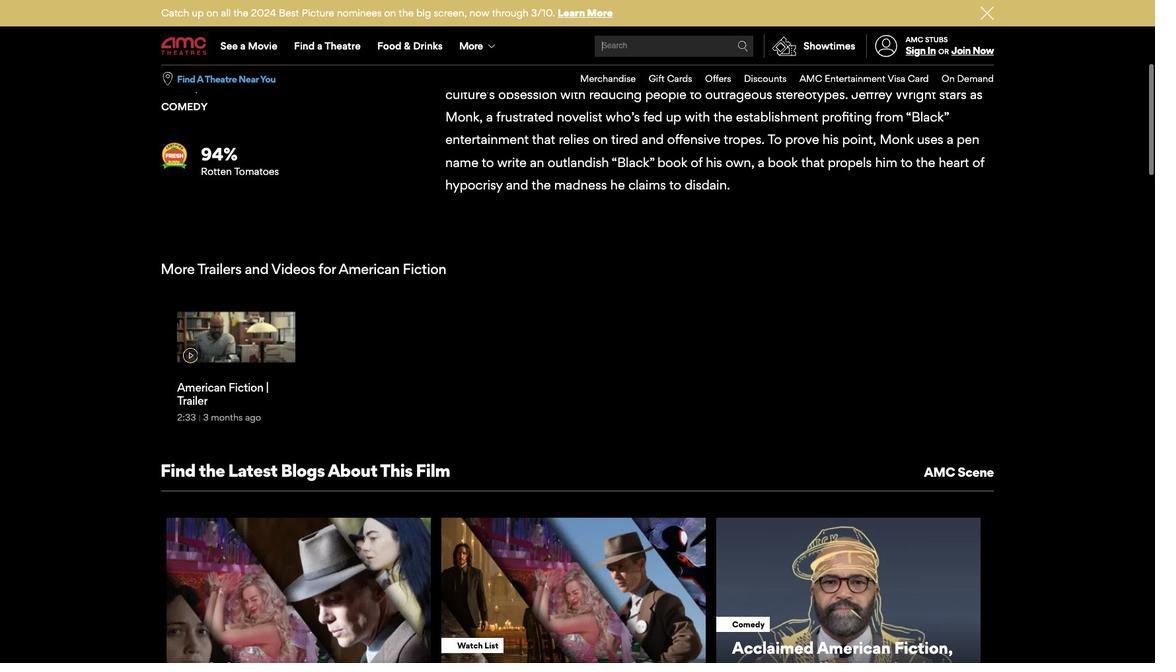 Task type: vqa. For each thing, say whether or not it's contained in the screenshot.
bottom more
yes



Task type: locate. For each thing, give the bounding box(es) containing it.
0 vertical spatial wright
[[895, 87, 936, 102]]

0 vertical spatial min
[[199, 63, 219, 76]]

find for find a theatre near you
[[177, 73, 195, 84]]

and down fed
[[642, 132, 664, 148]]

menu
[[161, 28, 994, 65], [567, 65, 994, 92]]

offensive
[[667, 132, 721, 148]]

1 vertical spatial comedy
[[732, 620, 765, 630]]

amc scene
[[924, 465, 994, 481]]

find a theatre near you button
[[177, 72, 276, 85]]

0 horizontal spatial comedy
[[161, 100, 208, 113]]

1 vertical spatial min
[[193, 132, 211, 142]]

write
[[497, 154, 527, 170]]

1 horizontal spatial his
[[823, 132, 839, 148]]

film
[[416, 460, 450, 481]]

theatre inside find a theatre 'link'
[[325, 40, 361, 52]]

the right all
[[233, 7, 248, 19]]

1 vertical spatial find
[[177, 73, 195, 84]]

outrageous
[[705, 87, 773, 102]]

american inside american fiction | trailer
[[177, 380, 226, 394]]

1 1 hr 57 min from the top
[[161, 63, 219, 76]]

1 hr 57 min button
[[161, 61, 248, 79]]

1 vertical spatial "black"
[[612, 154, 654, 170]]

0 vertical spatial find
[[294, 40, 315, 52]]

find left a
[[177, 73, 195, 84]]

1 1 from the top
[[161, 63, 166, 76]]

for
[[318, 260, 336, 278]]

94% rotten tomatoes
[[201, 143, 279, 178]]

his up disdain.
[[706, 154, 722, 170]]

theatre down more information about image
[[205, 73, 237, 84]]

1 vertical spatial that
[[801, 154, 825, 170]]

0 horizontal spatial amc
[[800, 73, 822, 84]]

tickets
[[928, 119, 962, 132]]

"black" up the uses
[[906, 109, 949, 125]]

up
[[192, 7, 204, 19], [666, 109, 682, 125]]

jeffrey inside acclaimed american fiction, starring jeffrey wright
[[798, 659, 853, 664]]

amc inside amc stubs sign in or join now
[[906, 35, 923, 44]]

that up an
[[532, 132, 555, 148]]

2 horizontal spatial more
[[587, 7, 613, 19]]

0 vertical spatial more
[[587, 7, 613, 19]]

more right learn
[[587, 7, 613, 19]]

0 horizontal spatial with
[[560, 87, 586, 102]]

0 vertical spatial "black"
[[906, 109, 949, 125]]

hr
[[168, 63, 182, 76], [167, 132, 179, 142]]

american
[[160, 104, 237, 125], [338, 260, 400, 278], [177, 380, 226, 394], [817, 638, 891, 658]]

acclaimed american fiction, starring jeffrey wright
[[732, 638, 952, 664]]

amc up sign
[[906, 35, 923, 44]]

ago
[[245, 412, 261, 423]]

on
[[942, 73, 955, 84]]

hypocrisy
[[445, 177, 503, 193]]

and down the write
[[506, 177, 528, 193]]

fiction
[[520, 64, 573, 80]]

to right him
[[901, 154, 913, 170]]

0 horizontal spatial that
[[532, 132, 555, 148]]

american fiction image
[[0, 0, 1155, 21]]

1
[[161, 63, 166, 76], [161, 132, 165, 142]]

2 vertical spatial fiction
[[228, 380, 263, 394]]

2 vertical spatial amc
[[924, 465, 955, 481]]

jeffrey
[[851, 87, 892, 102], [798, 659, 853, 664]]

jeffrey inside american fiction is cord jefferson's hilarious directorial debut, which confronts our culture's obsession with reducing people to outrageous stereotypes. jeffrey wright stars as monk, a frustrated novelist who's fed up with the establishment profiting from "black" entertainment that relies on tired and offensive tropes. to prove his point, monk uses a pen name to write an outlandish "black" book of his own, a book that propels him to the heart of hypocrisy and the madness he claims to disdain.
[[851, 87, 892, 102]]

catch up on all the 2024 best picture nominees on the big screen, now through 3/10. learn more
[[161, 7, 613, 19]]

57 up rotten tomatoes certified fresh icon
[[181, 132, 191, 142]]

0 vertical spatial amc
[[906, 35, 923, 44]]

his
[[823, 132, 839, 148], [706, 154, 722, 170]]

find for find a theatre
[[294, 40, 315, 52]]

up right fed
[[666, 109, 682, 125]]

on left all
[[206, 7, 218, 19]]

find down picture
[[294, 40, 315, 52]]

0 vertical spatial that
[[532, 132, 555, 148]]

a right the see
[[240, 40, 246, 52]]

1 book from the left
[[658, 154, 688, 170]]

fiction for american fiction
[[240, 104, 295, 125]]

1 horizontal spatial theatre
[[325, 40, 361, 52]]

1 vertical spatial up
[[666, 109, 682, 125]]

2:33
[[177, 412, 196, 423]]

1 vertical spatial 1 hr 57 min
[[161, 132, 211, 142]]

own,
[[726, 154, 755, 170]]

pen
[[957, 132, 980, 148]]

1 horizontal spatial with
[[685, 109, 710, 125]]

a down picture
[[317, 40, 323, 52]]

0 horizontal spatial "black"
[[612, 154, 654, 170]]

find a theatre
[[294, 40, 361, 52]]

amc left scene
[[924, 465, 955, 481]]

0 horizontal spatial on
[[206, 7, 218, 19]]

debut,
[[803, 64, 842, 80]]

outlandish
[[548, 154, 609, 170]]

2 book from the left
[[768, 154, 798, 170]]

0 vertical spatial comedy
[[161, 100, 208, 113]]

0 horizontal spatial and
[[245, 260, 268, 278]]

1 up rotten tomatoes certified fresh icon
[[161, 132, 165, 142]]

on right nominees
[[384, 7, 396, 19]]

0 vertical spatial theatre
[[325, 40, 361, 52]]

theatre inside find a theatre near you button
[[205, 73, 237, 84]]

a right own,
[[758, 154, 765, 170]]

on
[[206, 7, 218, 19], [384, 7, 396, 19], [593, 132, 608, 148]]

1 vertical spatial and
[[506, 177, 528, 193]]

american fiction
[[160, 104, 295, 125]]

more up 'american'
[[459, 40, 483, 52]]

more inside button
[[459, 40, 483, 52]]

amc logo image
[[161, 37, 208, 55], [161, 37, 208, 55]]

1 hr 57 min up rotten tomatoes certified fresh icon
[[161, 132, 211, 142]]

1 of from the left
[[691, 154, 703, 170]]

0 vertical spatial 1
[[161, 63, 166, 76]]

he
[[610, 177, 625, 193]]

prove
[[785, 132, 819, 148]]

57 inside button
[[185, 63, 197, 76]]

relies
[[559, 132, 589, 148]]

on demand link
[[929, 65, 994, 92]]

more left trailers
[[161, 260, 195, 278]]

food & drinks
[[377, 40, 443, 52]]

jeffrey down "amc entertainment visa card"
[[851, 87, 892, 102]]

1 hr 57 min up 15,
[[161, 63, 219, 76]]

fiction
[[240, 104, 295, 125], [403, 260, 446, 278], [228, 380, 263, 394]]

1 vertical spatial with
[[685, 109, 710, 125]]

which
[[845, 64, 881, 80]]

1 vertical spatial 57
[[181, 132, 191, 142]]

2 horizontal spatial amc
[[924, 465, 955, 481]]

the down outrageous
[[714, 109, 733, 125]]

1 vertical spatial fiction
[[403, 260, 446, 278]]

with
[[560, 87, 586, 102], [685, 109, 710, 125]]

theatre down nominees
[[325, 40, 361, 52]]

1 vertical spatial menu
[[567, 65, 994, 92]]

1 hr 57 min inside button
[[161, 63, 219, 76]]

search the AMC website text field
[[600, 41, 738, 51]]

an
[[530, 154, 544, 170]]

see
[[220, 40, 238, 52]]

find inside button
[[177, 73, 195, 84]]

novelist
[[557, 109, 602, 125]]

more information about image
[[258, 63, 268, 73]]

up right catch
[[192, 7, 204, 19]]

1 horizontal spatial book
[[768, 154, 798, 170]]

find
[[294, 40, 315, 52], [177, 73, 195, 84], [160, 460, 195, 481]]

1 up dec
[[161, 63, 166, 76]]

min inside button
[[199, 63, 219, 76]]

directorial
[[740, 64, 800, 80]]

amc up stereotypes. in the right of the page
[[800, 73, 822, 84]]

0 vertical spatial up
[[192, 7, 204, 19]]

1 vertical spatial jeffrey
[[798, 659, 853, 664]]

amc for amc stubs sign in or join now
[[906, 35, 923, 44]]

user profile image
[[868, 35, 905, 57]]

american fiction | trailer
[[177, 380, 269, 408]]

of
[[691, 154, 703, 170], [973, 154, 984, 170]]

that down prove
[[801, 154, 825, 170]]

book down to
[[768, 154, 798, 170]]

book down offensive
[[658, 154, 688, 170]]

wright down card
[[895, 87, 936, 102]]

his down profiting
[[823, 132, 839, 148]]

1 vertical spatial more
[[459, 40, 483, 52]]

with up offensive
[[685, 109, 710, 125]]

about
[[328, 460, 377, 481]]

0 vertical spatial jeffrey
[[851, 87, 892, 102]]

fed
[[643, 109, 663, 125]]

0 vertical spatial 1 hr 57 min
[[161, 63, 219, 76]]

find inside 'link'
[[294, 40, 315, 52]]

0 horizontal spatial more
[[161, 260, 195, 278]]

theatre
[[325, 40, 361, 52], [205, 73, 237, 84]]

monk
[[880, 132, 914, 148]]

2 horizontal spatial and
[[642, 132, 664, 148]]

menu down the showtimes image
[[567, 65, 994, 92]]

1 horizontal spatial amc
[[906, 35, 923, 44]]

on inside american fiction is cord jefferson's hilarious directorial debut, which confronts our culture's obsession with reducing people to outrageous stereotypes. jeffrey wright stars as monk, a frustrated novelist who's fed up with the establishment profiting from "black" entertainment that relies on tired and offensive tropes. to prove his point, monk uses a pen name to write an outlandish "black" book of his own, a book that propels him to the heart of hypocrisy and the madness he claims to disdain.
[[593, 132, 608, 148]]

comedy
[[161, 100, 208, 113], [732, 620, 765, 630]]

discounts
[[744, 73, 787, 84]]

0 horizontal spatial book
[[658, 154, 688, 170]]

1 vertical spatial 1
[[161, 132, 165, 142]]

1 horizontal spatial comedy
[[732, 620, 765, 630]]

point,
[[842, 132, 876, 148]]

amc inside amc entertainment visa card link
[[800, 73, 822, 84]]

a
[[240, 40, 246, 52], [317, 40, 323, 52], [486, 109, 493, 125], [947, 132, 954, 148], [758, 154, 765, 170]]

of right heart
[[973, 154, 984, 170]]

min up 94%
[[193, 132, 211, 142]]

57 left a
[[185, 63, 197, 76]]

min
[[199, 63, 219, 76], [193, 132, 211, 142]]

jefferson's
[[621, 64, 685, 80]]

watch
[[457, 641, 483, 651]]

to down the entertainment
[[482, 154, 494, 170]]

0 vertical spatial with
[[560, 87, 586, 102]]

as
[[970, 87, 983, 102]]

2 vertical spatial more
[[161, 260, 195, 278]]

fiction inside american fiction | trailer
[[228, 380, 263, 394]]

wright down fiction,
[[856, 659, 910, 664]]

hr up rotten tomatoes certified fresh icon
[[167, 132, 179, 142]]

now
[[973, 44, 994, 57]]

1 vertical spatial wright
[[856, 659, 910, 664]]

1 horizontal spatial up
[[666, 109, 682, 125]]

1 horizontal spatial of
[[973, 154, 984, 170]]

to right claims
[[669, 177, 682, 193]]

with up novelist
[[560, 87, 586, 102]]

2 horizontal spatial on
[[593, 132, 608, 148]]

comedy up acclaimed
[[732, 620, 765, 630]]

hr up dec
[[168, 63, 182, 76]]

cookie consent banner dialog
[[0, 628, 1155, 664]]

0 vertical spatial fiction
[[240, 104, 295, 125]]

0 vertical spatial menu
[[161, 28, 994, 65]]

submit search icon image
[[738, 41, 748, 52]]

merchandise
[[580, 73, 636, 84]]

0 vertical spatial 57
[[185, 63, 197, 76]]

jeffrey down acclaimed
[[798, 659, 853, 664]]

on left tired
[[593, 132, 608, 148]]

1 vertical spatial his
[[706, 154, 722, 170]]

1 horizontal spatial more
[[459, 40, 483, 52]]

discounts link
[[731, 65, 787, 92]]

comedy down 15,
[[161, 100, 208, 113]]

"black" down tired
[[612, 154, 654, 170]]

merchandise link
[[567, 65, 636, 92]]

and left 'videos'
[[245, 260, 268, 278]]

hr inside button
[[168, 63, 182, 76]]

who's
[[606, 109, 640, 125]]

1 vertical spatial theatre
[[205, 73, 237, 84]]

find down 2:33
[[160, 460, 195, 481]]

find the latest blogs about this film
[[160, 460, 450, 481]]

2 vertical spatial find
[[160, 460, 195, 481]]

of down offensive
[[691, 154, 703, 170]]

fiction for american fiction | trailer
[[228, 380, 263, 394]]

0 horizontal spatial of
[[691, 154, 703, 170]]

menu down learn
[[161, 28, 994, 65]]

gift cards link
[[636, 65, 692, 92]]

1 vertical spatial amc
[[800, 73, 822, 84]]

min left more information about image
[[199, 63, 219, 76]]

0 vertical spatial hr
[[168, 63, 182, 76]]

wright inside acclaimed american fiction, starring jeffrey wright
[[856, 659, 910, 664]]

0 horizontal spatial theatre
[[205, 73, 237, 84]]

more trailers and videos for american fiction
[[161, 260, 446, 278]]

0 horizontal spatial up
[[192, 7, 204, 19]]



Task type: describe. For each thing, give the bounding box(es) containing it.
fiction,
[[895, 638, 952, 658]]

visa
[[888, 73, 906, 84]]

amc entertainment visa card
[[800, 73, 929, 84]]

you
[[260, 73, 276, 84]]

sign in button
[[906, 44, 936, 57]]

sign
[[906, 44, 926, 57]]

months
[[211, 412, 243, 423]]

theatre for a
[[325, 40, 361, 52]]

our
[[944, 64, 963, 80]]

the down an
[[532, 177, 551, 193]]

2 vertical spatial and
[[245, 260, 268, 278]]

up inside american fiction is cord jefferson's hilarious directorial debut, which confronts our culture's obsession with reducing people to outrageous stereotypes. jeffrey wright stars as monk, a frustrated novelist who's fed up with the establishment profiting from "black" entertainment that relies on tired and offensive tropes. to prove his point, monk uses a pen name to write an outlandish "black" book of his own, a book that propels him to the heart of hypocrisy and the madness he claims to disdain.
[[666, 109, 682, 125]]

wright inside american fiction is cord jefferson's hilarious directorial debut, which confronts our culture's obsession with reducing people to outrageous stereotypes. jeffrey wright stars as monk, a frustrated novelist who's fed up with the establishment profiting from "black" entertainment that relies on tired and offensive tropes. to prove his point, monk uses a pen name to write an outlandish "black" book of his own, a book that propels him to the heart of hypocrisy and the madness he claims to disdain.
[[895, 87, 936, 102]]

confronts
[[884, 64, 941, 80]]

big
[[416, 7, 431, 19]]

amc for amc entertainment visa card
[[800, 73, 822, 84]]

dec 15, 2023 comedy
[[161, 82, 225, 113]]

2023
[[200, 82, 225, 94]]

a up the entertainment
[[486, 109, 493, 125]]

disdain.
[[685, 177, 730, 193]]

rotten
[[201, 165, 232, 178]]

uses
[[917, 132, 944, 148]]

cord
[[588, 64, 618, 80]]

showtimes link
[[764, 34, 856, 58]]

2024
[[251, 7, 276, 19]]

all
[[221, 7, 231, 19]]

sign in or join amc stubs element
[[866, 28, 994, 65]]

from
[[876, 109, 904, 125]]

stubs
[[925, 35, 948, 44]]

more button
[[451, 28, 506, 65]]

propels
[[828, 154, 872, 170]]

tropes.
[[724, 132, 765, 148]]

0 vertical spatial his
[[823, 132, 839, 148]]

join now button
[[952, 44, 994, 57]]

near
[[239, 73, 259, 84]]

is
[[576, 64, 585, 80]]

menu containing merchandise
[[567, 65, 994, 92]]

dec
[[161, 82, 183, 94]]

1 horizontal spatial "black"
[[906, 109, 949, 125]]

american inside acclaimed american fiction, starring jeffrey wright
[[817, 638, 891, 658]]

more for more trailers and videos for american fiction
[[161, 260, 195, 278]]

trailer
[[177, 394, 208, 408]]

showtimes
[[804, 40, 856, 52]]

hilarious
[[688, 64, 737, 80]]

best
[[279, 7, 299, 19]]

menu containing more
[[161, 28, 994, 65]]

showtimes image
[[765, 34, 804, 58]]

amc entertainment visa card link
[[787, 65, 929, 92]]

gift cards
[[649, 73, 692, 84]]

reducing
[[589, 87, 642, 102]]

2 1 from the top
[[161, 132, 165, 142]]

a inside 'link'
[[317, 40, 323, 52]]

r
[[248, 63, 254, 76]]

a left pen
[[947, 132, 954, 148]]

offers link
[[692, 65, 731, 92]]

learn
[[558, 7, 585, 19]]

2 1 hr 57 min from the top
[[161, 132, 211, 142]]

profiting
[[822, 109, 872, 125]]

him
[[875, 154, 897, 170]]

culture's
[[445, 87, 495, 102]]

watch list
[[457, 641, 499, 651]]

1 vertical spatial hr
[[167, 132, 179, 142]]

stars
[[940, 87, 967, 102]]

3
[[203, 412, 209, 423]]

videos
[[271, 260, 315, 278]]

tired
[[611, 132, 638, 148]]

food
[[377, 40, 402, 52]]

r button
[[248, 63, 268, 76]]

demand
[[957, 73, 994, 84]]

3/10.
[[531, 7, 555, 19]]

find a theatre near you
[[177, 73, 276, 84]]

the left latest
[[199, 460, 225, 481]]

1 horizontal spatial on
[[384, 7, 396, 19]]

the down the uses
[[916, 154, 936, 170]]

nominees
[[337, 7, 382, 19]]

a
[[197, 73, 203, 84]]

entertainment
[[445, 132, 529, 148]]

1 horizontal spatial that
[[801, 154, 825, 170]]

starring
[[732, 659, 794, 664]]

amc for amc scene
[[924, 465, 955, 481]]

find for find the latest blogs about this film
[[160, 460, 195, 481]]

3 months ago
[[203, 412, 261, 423]]

theatre for a
[[205, 73, 237, 84]]

rotten tomatoes certified fresh image
[[161, 143, 188, 169]]

1 inside button
[[161, 63, 166, 76]]

0 horizontal spatial his
[[706, 154, 722, 170]]

heart
[[939, 154, 969, 170]]

the left big
[[399, 7, 414, 19]]

more for more
[[459, 40, 483, 52]]

now
[[470, 7, 489, 19]]

more information about image
[[223, 63, 233, 73]]

to
[[768, 132, 782, 148]]

0 vertical spatial and
[[642, 132, 664, 148]]

learn more link
[[558, 7, 613, 19]]

2 of from the left
[[973, 154, 984, 170]]

comedy inside dec 15, 2023 comedy
[[161, 100, 208, 113]]

cards
[[667, 73, 692, 84]]

american fiction is cord jefferson's hilarious directorial debut, which confronts our culture's obsession with reducing people to outrageous stereotypes. jeffrey wright stars as monk, a frustrated novelist who's fed up with the establishment profiting from "black" entertainment that relies on tired and offensive tropes. to prove his point, monk uses a pen name to write an outlandish "black" book of his own, a book that propels him to the heart of hypocrisy and the madness he claims to disdain.
[[445, 64, 984, 193]]

establishment
[[736, 109, 819, 125]]

get tickets
[[908, 119, 962, 132]]

1 horizontal spatial and
[[506, 177, 528, 193]]

a inside "link"
[[240, 40, 246, 52]]

amc stubs sign in or join now
[[906, 35, 994, 57]]

blogs
[[281, 460, 325, 481]]

claims
[[628, 177, 666, 193]]

join
[[952, 44, 971, 57]]

or
[[938, 47, 949, 56]]

name
[[445, 154, 479, 170]]

94%
[[201, 143, 238, 164]]

food & drinks link
[[369, 28, 451, 65]]

on demand
[[942, 73, 994, 84]]

screen,
[[434, 7, 467, 19]]

to down cards
[[690, 87, 702, 102]]



